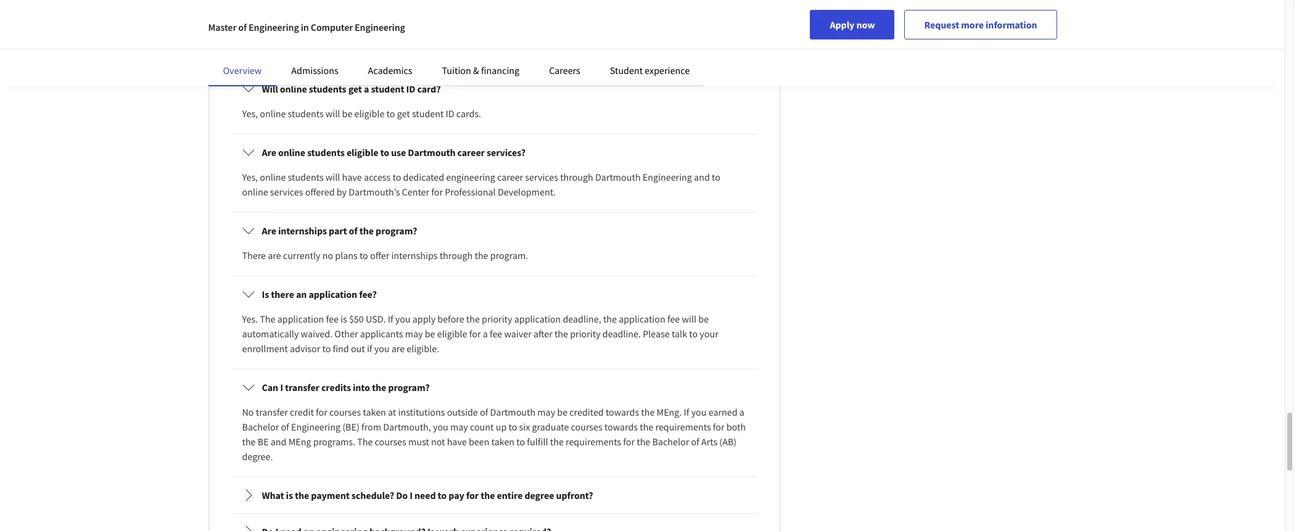 Task type: vqa. For each thing, say whether or not it's contained in the screenshot.


Task type: describe. For each thing, give the bounding box(es) containing it.
will down the will online students get a student id card?
[[326, 107, 340, 120]]

0 horizontal spatial courses
[[330, 406, 361, 418]]

if inside yes. the application fee is $50 usd. if you apply before the priority application deadline, the application fee will be automatically waived. other applicants may be eligible for a fee waiver after the priority deadline. please talk to your enrollment advisor to find out if you are eligible.
[[367, 343, 372, 355]]

center
[[402, 186, 430, 198]]

student,
[[294, 29, 329, 41]]

students for be
[[288, 107, 324, 120]]

credits
[[322, 381, 351, 394]]

student experience link
[[610, 64, 690, 77]]

may inside yes. the application fee is $50 usd. if you apply before the priority application deadline, the application fee will be automatically waived. other applicants may be eligible for a fee waiver after the priority deadline. please talk to your enrollment advisor to find out if you are eligible.
[[405, 328, 423, 340]]

earned
[[709, 406, 738, 418]]

eligible.
[[407, 343, 439, 355]]

your
[[700, 328, 719, 340]]

request
[[925, 19, 960, 31]]

1 vertical spatial may
[[538, 406, 555, 418]]

fee?
[[359, 288, 377, 301]]

0 horizontal spatial taken
[[363, 406, 386, 418]]

resources
[[366, 44, 406, 56]]

offer
[[370, 249, 390, 262]]

dartmouth inside dropdown button
[[408, 146, 456, 159]]

application up after
[[514, 313, 561, 325]]

(local
[[567, 29, 590, 41]]

no
[[323, 249, 333, 262]]

id inside dropdown button
[[406, 83, 416, 95]]

area
[[547, 29, 565, 41]]

i inside dropdown button
[[280, 381, 283, 394]]

institutions
[[398, 406, 445, 418]]

are inside yes. the application fee is $50 usd. if you apply before the priority application deadline, the application fee will be automatically waived. other applicants may be eligible for a fee waiver after the priority deadline. please talk to your enrollment advisor to find out if you are eligible.
[[392, 343, 405, 355]]

card?
[[417, 83, 441, 95]]

at
[[388, 406, 396, 418]]

will online students get a student id card? button
[[232, 72, 757, 106]]

of up meng
[[281, 421, 289, 433]]

2 vertical spatial courses
[[375, 436, 407, 448]]

will inside yes. the application fee is $50 usd. if you apply before the priority application deadline, the application fee will be automatically waived. other applicants may be eligible for a fee waiver after the priority deadline. please talk to your enrollment advisor to find out if you are eligible.
[[682, 313, 697, 325]]

meng.
[[657, 406, 682, 418]]

0 horizontal spatial fee
[[326, 313, 339, 325]]

careers link
[[549, 64, 581, 77]]

computer
[[311, 21, 353, 33]]

if inside as an online student, you are welcome to visit the campus if you are in the area (local health requirements and restrictions permitting). many on-campus resources will also be made available to you in an online format.
[[482, 29, 487, 41]]

permitting).
[[242, 44, 292, 56]]

0 horizontal spatial in
[[301, 21, 309, 33]]

academics
[[368, 64, 413, 77]]

use
[[391, 146, 406, 159]]

both
[[727, 421, 746, 433]]

0 vertical spatial bachelor
[[242, 421, 279, 433]]

be inside the no transfer credit for courses taken at institutions outside of dartmouth may be credited towards the meng. if you earned a bachelor of engineering (be) from dartmouth, you may count up to six graduate courses towards the requirements for both the be and meng programs. the courses must not have been taken to fulfill the requirements for the bachelor of arts (ab) degree.
[[557, 406, 568, 418]]

program? inside dropdown button
[[388, 381, 430, 394]]

deadline,
[[563, 313, 602, 325]]

eligible inside yes. the application fee is $50 usd. if you apply before the priority application deadline, the application fee will be automatically waived. other applicants may be eligible for a fee waiver after the priority deadline. please talk to your enrollment advisor to find out if you are eligible.
[[437, 328, 467, 340]]

what is the payment schedule? do i need to pay for the entire degree upfront? button
[[232, 478, 757, 513]]

cards.
[[457, 107, 481, 120]]

arts
[[702, 436, 718, 448]]

(be)
[[343, 421, 360, 433]]

need
[[415, 489, 436, 502]]

plans
[[335, 249, 358, 262]]

must
[[408, 436, 429, 448]]

2 horizontal spatial fee
[[668, 313, 680, 325]]

0 horizontal spatial priority
[[482, 313, 513, 325]]

1 vertical spatial towards
[[605, 421, 638, 433]]

if inside the no transfer credit for courses taken at institutions outside of dartmouth may be credited towards the meng. if you earned a bachelor of engineering (be) from dartmouth, you may count up to six graduate courses towards the requirements for both the be and meng programs. the courses must not have been taken to fulfill the requirements for the bachelor of arts (ab) degree.
[[684, 406, 690, 418]]

and inside the no transfer credit for courses taken at institutions outside of dartmouth may be credited towards the meng. if you earned a bachelor of engineering (be) from dartmouth, you may count up to six graduate courses towards the requirements for both the be and meng programs. the courses must not have been taken to fulfill the requirements for the bachelor of arts (ab) degree.
[[271, 436, 287, 448]]

students for have
[[288, 171, 324, 183]]

of inside dropdown button
[[349, 225, 358, 237]]

experience
[[645, 64, 690, 77]]

you left the earned
[[692, 406, 707, 418]]

is there an application fee?
[[262, 288, 377, 301]]

no
[[242, 406, 254, 418]]

have inside the yes, online students will have access to dedicated engineering career services through dartmouth engineering and to online  services offered by dartmouth's center for professional development.
[[342, 171, 362, 183]]

degree
[[525, 489, 554, 502]]

1 vertical spatial requirements
[[656, 421, 711, 433]]

1 horizontal spatial student
[[412, 107, 444, 120]]

can
[[262, 381, 278, 394]]

visit
[[413, 29, 430, 41]]

2 horizontal spatial in
[[548, 44, 556, 56]]

be inside as an online student, you are welcome to visit the campus if you are in the area (local health requirements and restrictions permitting). many on-campus resources will also be made available to you in an online format.
[[443, 44, 454, 56]]

usd.
[[366, 313, 386, 325]]

2 horizontal spatial courses
[[571, 421, 603, 433]]

engineering inside the yes, online students will have access to dedicated engineering career services through dartmouth engineering and to online  services offered by dartmouth's center for professional development.
[[643, 171, 692, 183]]

master of engineering in computer engineering
[[208, 21, 405, 33]]

schedule?
[[352, 489, 394, 502]]

an inside the is there an application fee? dropdown button
[[296, 288, 307, 301]]

count
[[470, 421, 494, 433]]

apply
[[413, 313, 436, 325]]

by
[[337, 186, 347, 198]]

been
[[469, 436, 490, 448]]

upfront?
[[556, 489, 593, 502]]

tuition
[[442, 64, 471, 77]]

get inside dropdown button
[[348, 83, 362, 95]]

the inside yes. the application fee is $50 usd. if you apply before the priority application deadline, the application fee will be automatically waived. other applicants may be eligible for a fee waiver after the priority deadline. please talk to your enrollment advisor to find out if you are eligible.
[[260, 313, 276, 325]]

please
[[643, 328, 670, 340]]

1 vertical spatial bachelor
[[653, 436, 689, 448]]

the inside the no transfer credit for courses taken at institutions outside of dartmouth may be credited towards the meng. if you earned a bachelor of engineering (be) from dartmouth, you may count up to six graduate courses towards the requirements for both the be and meng programs. the courses must not have been taken to fulfill the requirements for the bachelor of arts (ab) degree.
[[357, 436, 373, 448]]

1 vertical spatial through
[[440, 249, 473, 262]]

deadline.
[[603, 328, 641, 340]]

$50
[[349, 313, 364, 325]]

&
[[473, 64, 479, 77]]

after
[[534, 328, 553, 340]]

what is the payment schedule? do i need to pay for the entire degree upfront?
[[262, 489, 593, 502]]

other
[[335, 328, 358, 340]]

you left apply
[[395, 313, 411, 325]]

find
[[333, 343, 349, 355]]

request more information
[[925, 19, 1038, 31]]

academics link
[[368, 64, 413, 77]]

1 horizontal spatial may
[[450, 421, 468, 433]]

information
[[986, 19, 1038, 31]]

0 vertical spatial eligible
[[355, 107, 385, 120]]

overview
[[223, 64, 262, 77]]

you down applicants
[[374, 343, 390, 355]]

will inside as an online student, you are welcome to visit the campus if you are in the area (local health requirements and restrictions permitting). many on-campus resources will also be made available to you in an online format.
[[408, 44, 422, 56]]

application inside dropdown button
[[309, 288, 357, 301]]

yes. the application fee is $50 usd. if you apply before the priority application deadline, the application fee will be automatically waived. other applicants may be eligible for a fee waiver after the priority deadline. please talk to your enrollment advisor to find out if you are eligible.
[[242, 313, 719, 355]]

apply
[[830, 19, 855, 31]]

what
[[262, 489, 284, 502]]

dartmouth's
[[349, 186, 400, 198]]

tuition & financing link
[[442, 64, 520, 77]]

apply now
[[830, 19, 875, 31]]

0 vertical spatial an
[[254, 29, 264, 41]]

of right "master"
[[238, 21, 247, 33]]

1 vertical spatial taken
[[492, 436, 515, 448]]

meng
[[289, 436, 311, 448]]

format.
[[598, 44, 629, 56]]

pay
[[449, 489, 465, 502]]

welcome
[[363, 29, 400, 41]]

is inside yes. the application fee is $50 usd. if you apply before the priority application deadline, the application fee will be automatically waived. other applicants may be eligible for a fee waiver after the priority deadline. please talk to your enrollment advisor to find out if you are eligible.
[[341, 313, 347, 325]]

six
[[519, 421, 530, 433]]

be up your
[[699, 313, 709, 325]]

currently
[[283, 249, 321, 262]]

overview link
[[223, 64, 262, 77]]



Task type: locate. For each thing, give the bounding box(es) containing it.
program? up institutions
[[388, 381, 430, 394]]

2 vertical spatial an
[[296, 288, 307, 301]]

fee
[[326, 313, 339, 325], [668, 313, 680, 325], [490, 328, 503, 340]]

2 horizontal spatial may
[[538, 406, 555, 418]]

may up eligible.
[[405, 328, 423, 340]]

careers
[[549, 64, 581, 77]]

0 vertical spatial priority
[[482, 313, 513, 325]]

requirements up student experience
[[620, 29, 675, 41]]

1 vertical spatial if
[[684, 406, 690, 418]]

are left welcome in the top left of the page
[[348, 29, 361, 41]]

are down applicants
[[392, 343, 405, 355]]

in up many
[[301, 21, 309, 33]]

will
[[262, 83, 278, 95]]

if right meng.
[[684, 406, 690, 418]]

no transfer credit for courses taken at institutions outside of dartmouth may be credited towards the meng. if you earned a bachelor of engineering (be) from dartmouth, you may count up to six graduate courses towards the requirements for both the be and meng programs. the courses must not have been taken to fulfill the requirements for the bachelor of arts (ab) degree.
[[242, 406, 746, 463]]

0 horizontal spatial get
[[348, 83, 362, 95]]

1 horizontal spatial and
[[677, 29, 693, 41]]

are for are internships part of the program?
[[262, 225, 276, 237]]

dartmouth inside the yes, online students will have access to dedicated engineering career services through dartmouth engineering and to online  services offered by dartmouth's center for professional development.
[[596, 171, 641, 183]]

dartmouth
[[408, 146, 456, 159], [596, 171, 641, 183], [490, 406, 536, 418]]

internships up currently
[[278, 225, 327, 237]]

0 vertical spatial through
[[560, 171, 594, 183]]

through inside the yes, online students will have access to dedicated engineering career services through dartmouth engineering and to online  services offered by dartmouth's center for professional development.
[[560, 171, 594, 183]]

students inside the yes, online students will have access to dedicated engineering career services through dartmouth engineering and to online  services offered by dartmouth's center for professional development.
[[288, 171, 324, 183]]

1 vertical spatial the
[[357, 436, 373, 448]]

have up by
[[342, 171, 362, 183]]

to inside what is the payment schedule? do i need to pay for the entire degree upfront? dropdown button
[[438, 489, 447, 502]]

will up talk
[[682, 313, 697, 325]]

0 horizontal spatial services
[[270, 186, 303, 198]]

do
[[396, 489, 408, 502]]

0 horizontal spatial career
[[458, 146, 485, 159]]

an
[[254, 29, 264, 41], [558, 44, 568, 56], [296, 288, 307, 301]]

0 horizontal spatial student
[[371, 83, 404, 95]]

there are currently no plans to offer internships through the program.
[[242, 249, 528, 262]]

0 horizontal spatial is
[[286, 489, 293, 502]]

yes,
[[242, 107, 258, 120], [242, 171, 258, 183]]

0 vertical spatial may
[[405, 328, 423, 340]]

1 horizontal spatial get
[[397, 107, 410, 120]]

students
[[309, 83, 347, 95], [288, 107, 324, 120], [307, 146, 345, 159], [288, 171, 324, 183]]

have inside the no transfer credit for courses taken at institutions outside of dartmouth may be credited towards the meng. if you earned a bachelor of engineering (be) from dartmouth, you may count up to six graduate courses towards the requirements for both the be and meng programs. the courses must not have been taken to fulfill the requirements for the bachelor of arts (ab) degree.
[[447, 436, 467, 448]]

1 horizontal spatial in
[[521, 29, 529, 41]]

if right "out"
[[367, 343, 372, 355]]

for inside yes. the application fee is $50 usd. if you apply before the priority application deadline, the application fee will be automatically waived. other applicants may be eligible for a fee waiver after the priority deadline. please talk to your enrollment advisor to find out if you are eligible.
[[469, 328, 481, 340]]

0 vertical spatial id
[[406, 83, 416, 95]]

2 vertical spatial may
[[450, 421, 468, 433]]

application
[[309, 288, 357, 301], [278, 313, 324, 325], [514, 313, 561, 325], [619, 313, 666, 325]]

students for a
[[309, 83, 347, 95]]

0 vertical spatial transfer
[[285, 381, 320, 394]]

2 horizontal spatial a
[[740, 406, 745, 418]]

2 yes, from the top
[[242, 171, 258, 183]]

dartmouth inside the no transfer credit for courses taken at institutions outside of dartmouth may be credited towards the meng. if you earned a bachelor of engineering (be) from dartmouth, you may count up to six graduate courses towards the requirements for both the be and meng programs. the courses must not have been taken to fulfill the requirements for the bachelor of arts (ab) degree.
[[490, 406, 536, 418]]

2 are from the top
[[262, 225, 276, 237]]

0 vertical spatial are
[[262, 146, 276, 159]]

i inside dropdown button
[[410, 489, 413, 502]]

1 horizontal spatial if
[[482, 29, 487, 41]]

0 horizontal spatial campus
[[331, 44, 364, 56]]

and inside the yes, online students will have access to dedicated engineering career services through dartmouth engineering and to online  services offered by dartmouth's center for professional development.
[[694, 171, 710, 183]]

into
[[353, 381, 370, 394]]

development.
[[498, 186, 556, 198]]

students inside dropdown button
[[307, 146, 345, 159]]

2 horizontal spatial dartmouth
[[596, 171, 641, 183]]

2 vertical spatial requirements
[[566, 436, 622, 448]]

1 vertical spatial have
[[447, 436, 467, 448]]

are up available
[[506, 29, 519, 41]]

the down from
[[357, 436, 373, 448]]

automatically
[[242, 328, 299, 340]]

from
[[362, 421, 381, 433]]

career inside the yes, online students will have access to dedicated engineering career services through dartmouth engineering and to online  services offered by dartmouth's center for professional development.
[[497, 171, 523, 183]]

as
[[242, 29, 252, 41]]

towards
[[606, 406, 639, 418], [605, 421, 638, 433]]

a inside the no transfer credit for courses taken at institutions outside of dartmouth may be credited towards the meng. if you earned a bachelor of engineering (be) from dartmouth, you may count up to six graduate courses towards the requirements for both the be and meng programs. the courses must not have been taken to fulfill the requirements for the bachelor of arts (ab) degree.
[[740, 406, 745, 418]]

0 vertical spatial campus
[[447, 29, 480, 41]]

1 horizontal spatial internships
[[392, 249, 438, 262]]

career up engineering
[[458, 146, 485, 159]]

may down outside
[[450, 421, 468, 433]]

1 horizontal spatial courses
[[375, 436, 407, 448]]

application up please
[[619, 313, 666, 325]]

dedicated
[[403, 171, 444, 183]]

advisor
[[290, 343, 320, 355]]

for inside the yes, online students will have access to dedicated engineering career services through dartmouth engineering and to online  services offered by dartmouth's center for professional development.
[[432, 186, 443, 198]]

0 vertical spatial the
[[260, 313, 276, 325]]

transfer inside dropdown button
[[285, 381, 320, 394]]

(ab)
[[720, 436, 737, 448]]

services up development.
[[525, 171, 558, 183]]

1 vertical spatial priority
[[570, 328, 601, 340]]

a up yes, online students will be eligible to get student id cards.
[[364, 83, 369, 95]]

1 vertical spatial career
[[497, 171, 523, 183]]

1 vertical spatial student
[[412, 107, 444, 120]]

courses up (be)
[[330, 406, 361, 418]]

will down visit
[[408, 44, 422, 56]]

be right also
[[443, 44, 454, 56]]

be down apply
[[425, 328, 435, 340]]

campus down computer
[[331, 44, 364, 56]]

also
[[424, 44, 441, 56]]

will up by
[[326, 171, 340, 183]]

admissions link
[[291, 64, 339, 77]]

program.
[[490, 249, 528, 262]]

of right part
[[349, 225, 358, 237]]

get up yes, online students will be eligible to get student id cards.
[[348, 83, 362, 95]]

you up on-
[[331, 29, 346, 41]]

requirements down meng.
[[656, 421, 711, 433]]

id left cards. on the left of page
[[446, 107, 455, 120]]

0 vertical spatial career
[[458, 146, 485, 159]]

0 horizontal spatial internships
[[278, 225, 327, 237]]

taken up from
[[363, 406, 386, 418]]

entire
[[497, 489, 523, 502]]

students inside dropdown button
[[309, 83, 347, 95]]

engineering
[[446, 171, 496, 183]]

programs.
[[313, 436, 355, 448]]

2 horizontal spatial an
[[558, 44, 568, 56]]

internships right offer
[[392, 249, 438, 262]]

more
[[962, 19, 984, 31]]

1 horizontal spatial dartmouth
[[490, 406, 536, 418]]

the
[[260, 313, 276, 325], [357, 436, 373, 448]]

2 vertical spatial a
[[740, 406, 745, 418]]

0 vertical spatial is
[[341, 313, 347, 325]]

available
[[481, 44, 518, 56]]

1 vertical spatial eligible
[[347, 146, 379, 159]]

of up count
[[480, 406, 488, 418]]

internships
[[278, 225, 327, 237], [392, 249, 438, 262]]

an right as
[[254, 29, 264, 41]]

0 horizontal spatial an
[[254, 29, 264, 41]]

1 horizontal spatial campus
[[447, 29, 480, 41]]

and
[[677, 29, 693, 41], [694, 171, 710, 183], [271, 436, 287, 448]]

1 horizontal spatial services
[[525, 171, 558, 183]]

access
[[364, 171, 391, 183]]

have right "not"
[[447, 436, 467, 448]]

yes, for yes, online students will have access to dedicated engineering career services through dartmouth engineering and to online  services offered by dartmouth's center for professional development.
[[242, 171, 258, 183]]

now
[[857, 19, 875, 31]]

1 vertical spatial a
[[483, 328, 488, 340]]

a up both
[[740, 406, 745, 418]]

will inside the yes, online students will have access to dedicated engineering career services through dartmouth engineering and to online  services offered by dartmouth's center for professional development.
[[326, 171, 340, 183]]

1 horizontal spatial a
[[483, 328, 488, 340]]

requirements inside as an online student, you are welcome to visit the campus if you are in the area (local health requirements and restrictions permitting). many on-campus resources will also be made available to you in an online format.
[[620, 29, 675, 41]]

0 horizontal spatial the
[[260, 313, 276, 325]]

1 vertical spatial campus
[[331, 44, 364, 56]]

0 horizontal spatial a
[[364, 83, 369, 95]]

credited
[[570, 406, 604, 418]]

online inside dropdown button
[[278, 146, 305, 159]]

1 vertical spatial services
[[270, 186, 303, 198]]

1 vertical spatial id
[[446, 107, 455, 120]]

for
[[432, 186, 443, 198], [469, 328, 481, 340], [316, 406, 328, 418], [713, 421, 725, 433], [623, 436, 635, 448], [466, 489, 479, 502]]

if right the usd.
[[388, 313, 393, 325]]

engineering inside the no transfer credit for courses taken at institutions outside of dartmouth may be credited towards the meng. if you earned a bachelor of engineering (be) from dartmouth, you may count up to six graduate courses towards the requirements for both the be and meng programs. the courses must not have been taken to fulfill the requirements for the bachelor of arts (ab) degree.
[[291, 421, 341, 433]]

0 horizontal spatial and
[[271, 436, 287, 448]]

may up graduate on the left bottom of page
[[538, 406, 555, 418]]

1 are from the top
[[262, 146, 276, 159]]

2 vertical spatial eligible
[[437, 328, 467, 340]]

services left offered
[[270, 186, 303, 198]]

if inside yes. the application fee is $50 usd. if you apply before the priority application deadline, the application fee will be automatically waived. other applicants may be eligible for a fee waiver after the priority deadline. please talk to your enrollment advisor to find out if you are eligible.
[[388, 313, 393, 325]]

are inside dropdown button
[[262, 225, 276, 237]]

1 vertical spatial if
[[367, 343, 372, 355]]

transfer inside the no transfer credit for courses taken at institutions outside of dartmouth may be credited towards the meng. if you earned a bachelor of engineering (be) from dartmouth, you may count up to six graduate courses towards the requirements for both the be and meng programs. the courses must not have been taken to fulfill the requirements for the bachelor of arts (ab) degree.
[[256, 406, 288, 418]]

before
[[438, 313, 464, 325]]

in left area
[[521, 29, 529, 41]]

eligible up access
[[347, 146, 379, 159]]

0 vertical spatial and
[[677, 29, 693, 41]]

fee up other
[[326, 313, 339, 325]]

an down area
[[558, 44, 568, 56]]

1 vertical spatial courses
[[571, 421, 603, 433]]

program? inside dropdown button
[[376, 225, 417, 237]]

tuition & financing
[[442, 64, 520, 77]]

financing
[[481, 64, 520, 77]]

is left $50 at the left
[[341, 313, 347, 325]]

yes, inside the yes, online students will have access to dedicated engineering career services through dartmouth engineering and to online  services offered by dartmouth's center for professional development.
[[242, 171, 258, 183]]

0 vertical spatial if
[[388, 313, 393, 325]]

student down card?
[[412, 107, 444, 120]]

student inside dropdown button
[[371, 83, 404, 95]]

application up waived.
[[278, 313, 324, 325]]

1 horizontal spatial taken
[[492, 436, 515, 448]]

1 horizontal spatial if
[[684, 406, 690, 418]]

online inside dropdown button
[[280, 83, 307, 95]]

0 vertical spatial courses
[[330, 406, 361, 418]]

1 horizontal spatial career
[[497, 171, 523, 183]]

0 vertical spatial requirements
[[620, 29, 675, 41]]

are right there
[[268, 249, 281, 262]]

0 vertical spatial program?
[[376, 225, 417, 237]]

1 horizontal spatial priority
[[570, 328, 601, 340]]

i right do
[[410, 489, 413, 502]]

bachelor down meng.
[[653, 436, 689, 448]]

transfer right no at the left
[[256, 406, 288, 418]]

will online students get a student id card?
[[262, 83, 441, 95]]

services?
[[487, 146, 526, 159]]

an right the there
[[296, 288, 307, 301]]

of left arts in the bottom right of the page
[[691, 436, 700, 448]]

are online students eligible to use dartmouth career services?
[[262, 146, 526, 159]]

eligible down before
[[437, 328, 467, 340]]

1 vertical spatial internships
[[392, 249, 438, 262]]

taken down up
[[492, 436, 515, 448]]

1 horizontal spatial fee
[[490, 328, 503, 340]]

0 horizontal spatial if
[[388, 313, 393, 325]]

apply now button
[[811, 10, 895, 39]]

talk
[[672, 328, 688, 340]]

student down academics link
[[371, 83, 404, 95]]

campus up the 'made'
[[447, 29, 480, 41]]

1 vertical spatial get
[[397, 107, 410, 120]]

career inside are online students eligible to use dartmouth career services? dropdown button
[[458, 146, 485, 159]]

professional
[[445, 186, 496, 198]]

in down area
[[548, 44, 556, 56]]

0 vertical spatial student
[[371, 83, 404, 95]]

1 horizontal spatial bachelor
[[653, 436, 689, 448]]

1 vertical spatial are
[[262, 225, 276, 237]]

eligible down the will online students get a student id card?
[[355, 107, 385, 120]]

yes, online students will be eligible to get student id cards.
[[242, 107, 481, 120]]

dartmouth,
[[383, 421, 431, 433]]

are internships part of the program? button
[[232, 214, 757, 248]]

requirements down the credited
[[566, 436, 622, 448]]

a inside yes. the application fee is $50 usd. if you apply before the priority application deadline, the application fee will be automatically waived. other applicants may be eligible for a fee waiver after the priority deadline. please talk to your enrollment advisor to find out if you are eligible.
[[483, 328, 488, 340]]

you up available
[[489, 29, 504, 41]]

be down the will online students get a student id card?
[[342, 107, 353, 120]]

bachelor up be
[[242, 421, 279, 433]]

priority down the is there an application fee? dropdown button on the bottom
[[482, 313, 513, 325]]

1 yes, from the top
[[242, 107, 258, 120]]

0 vertical spatial have
[[342, 171, 362, 183]]

many
[[293, 44, 316, 56]]

1 horizontal spatial through
[[560, 171, 594, 183]]

up
[[496, 421, 507, 433]]

fee up talk
[[668, 313, 680, 325]]

there
[[271, 288, 294, 301]]

0 vertical spatial yes,
[[242, 107, 258, 120]]

is inside dropdown button
[[286, 489, 293, 502]]

outside
[[447, 406, 478, 418]]

internships inside dropdown button
[[278, 225, 327, 237]]

0 horizontal spatial bachelor
[[242, 421, 279, 433]]

waiver
[[504, 328, 532, 340]]

admissions
[[291, 64, 339, 77]]

2 vertical spatial dartmouth
[[490, 406, 536, 418]]

1 vertical spatial program?
[[388, 381, 430, 394]]

fee left waiver
[[490, 328, 503, 340]]

and inside as an online student, you are welcome to visit the campus if you are in the area (local health requirements and restrictions permitting). many on-campus resources will also be made available to you in an online format.
[[677, 29, 693, 41]]

made
[[456, 44, 479, 56]]

i right can
[[280, 381, 283, 394]]

you right available
[[531, 44, 546, 56]]

are inside dropdown button
[[262, 146, 276, 159]]

0 vertical spatial dartmouth
[[408, 146, 456, 159]]

out
[[351, 343, 365, 355]]

1 vertical spatial and
[[694, 171, 710, 183]]

1 horizontal spatial have
[[447, 436, 467, 448]]

1 horizontal spatial is
[[341, 313, 347, 325]]

are
[[262, 146, 276, 159], [262, 225, 276, 237]]

be up graduate on the left bottom of page
[[557, 406, 568, 418]]

of
[[238, 21, 247, 33], [349, 225, 358, 237], [480, 406, 488, 418], [281, 421, 289, 433], [691, 436, 700, 448]]

transfer up the credit
[[285, 381, 320, 394]]

id
[[406, 83, 416, 95], [446, 107, 455, 120]]

for inside dropdown button
[[466, 489, 479, 502]]

application up $50 at the left
[[309, 288, 357, 301]]

0 vertical spatial towards
[[606, 406, 639, 418]]

1 vertical spatial transfer
[[256, 406, 288, 418]]

a inside will online students get a student id card? dropdown button
[[364, 83, 369, 95]]

eligible inside dropdown button
[[347, 146, 379, 159]]

if up available
[[482, 29, 487, 41]]

you up "not"
[[433, 421, 449, 433]]

is right what
[[286, 489, 293, 502]]

yes, for yes, online students will be eligible to get student id cards.
[[242, 107, 258, 120]]

0 vertical spatial services
[[525, 171, 558, 183]]

if
[[482, 29, 487, 41], [367, 343, 372, 355]]

courses down the credited
[[571, 421, 603, 433]]

you
[[331, 29, 346, 41], [489, 29, 504, 41], [531, 44, 546, 56], [395, 313, 411, 325], [374, 343, 390, 355], [692, 406, 707, 418], [433, 421, 449, 433]]

0 horizontal spatial if
[[367, 343, 372, 355]]

credit
[[290, 406, 314, 418]]

are internships part of the program?
[[262, 225, 417, 237]]

master
[[208, 21, 237, 33]]

2 horizontal spatial and
[[694, 171, 710, 183]]

the inside dropdown button
[[372, 381, 386, 394]]

not
[[431, 436, 445, 448]]

health
[[592, 29, 618, 41]]

to inside are online students eligible to use dartmouth career services? dropdown button
[[380, 146, 389, 159]]

a left waiver
[[483, 328, 488, 340]]

graduate
[[532, 421, 569, 433]]

1 vertical spatial an
[[558, 44, 568, 56]]

is there an application fee? button
[[232, 277, 757, 312]]

1 vertical spatial dartmouth
[[596, 171, 641, 183]]

program? up there are currently no plans to offer internships through the program.
[[376, 225, 417, 237]]

students for to
[[307, 146, 345, 159]]

courses down dartmouth,
[[375, 436, 407, 448]]

are for are online students eligible to use dartmouth career services?
[[262, 146, 276, 159]]

the up automatically on the bottom left
[[260, 313, 276, 325]]

get up use
[[397, 107, 410, 120]]

online
[[266, 29, 292, 41], [570, 44, 596, 56], [280, 83, 307, 95], [260, 107, 286, 120], [278, 146, 305, 159], [260, 171, 286, 183], [242, 186, 268, 198]]

0 horizontal spatial through
[[440, 249, 473, 262]]

priority down deadline,
[[570, 328, 601, 340]]

the
[[432, 29, 445, 41], [531, 29, 545, 41], [360, 225, 374, 237], [475, 249, 488, 262], [466, 313, 480, 325], [603, 313, 617, 325], [555, 328, 568, 340], [372, 381, 386, 394], [641, 406, 655, 418], [640, 421, 654, 433], [242, 436, 256, 448], [550, 436, 564, 448], [637, 436, 651, 448], [295, 489, 309, 502], [481, 489, 495, 502]]

career up development.
[[497, 171, 523, 183]]

id left card?
[[406, 83, 416, 95]]

0 horizontal spatial have
[[342, 171, 362, 183]]



